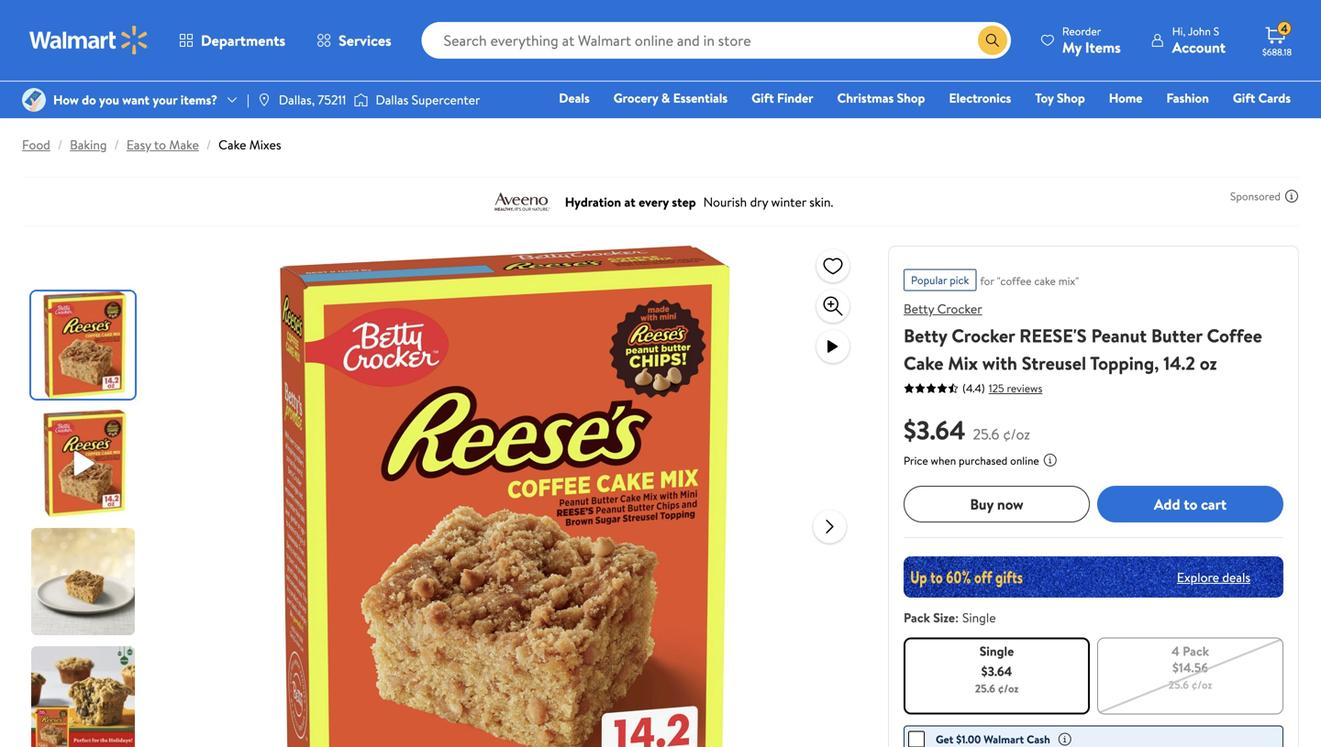 Task type: describe. For each thing, give the bounding box(es) containing it.
grocery
[[614, 89, 658, 107]]

$3.64 inside single $3.64 25.6 ¢/oz
[[981, 663, 1012, 681]]

one
[[1150, 115, 1178, 133]]

departments
[[201, 30, 285, 50]]

betty crocker link
[[904, 300, 982, 318]]

deals link
[[551, 88, 598, 108]]

to inside button
[[1184, 494, 1197, 514]]

$688.18
[[1262, 46, 1292, 58]]

25.6 inside $3.64 25.6 ¢/oz
[[973, 424, 999, 444]]

Walmart Site-Wide search field
[[422, 22, 1011, 59]]

¢/oz inside single $3.64 25.6 ¢/oz
[[998, 681, 1019, 697]]

shop for christmas shop
[[897, 89, 925, 107]]

online
[[1010, 453, 1039, 469]]

your
[[153, 91, 177, 109]]

2 betty from the top
[[904, 323, 947, 349]]

dallas,
[[279, 91, 315, 109]]

shop for toy shop
[[1057, 89, 1085, 107]]

cart
[[1201, 494, 1227, 514]]

betty crocker reese's peanut butter coffee cake mix with streusel topping, 14.2 oz - image 4 of 10 image
[[31, 647, 139, 748]]

single inside single $3.64 25.6 ¢/oz
[[980, 643, 1014, 661]]

with
[[982, 350, 1017, 376]]

pack size list
[[900, 634, 1287, 719]]

|
[[247, 91, 249, 109]]

1 / from the left
[[58, 136, 62, 154]]

services button
[[301, 18, 407, 62]]

purchased
[[959, 453, 1008, 469]]

toy shop link
[[1027, 88, 1093, 108]]

buy
[[970, 494, 994, 514]]

¢/oz inside $3.64 25.6 ¢/oz
[[1003, 424, 1030, 444]]

departments button
[[163, 18, 301, 62]]

4 for 4
[[1281, 21, 1288, 36]]

0 horizontal spatial pack
[[904, 609, 930, 627]]

ad disclaimer and feedback image
[[1284, 189, 1299, 204]]

want
[[122, 91, 150, 109]]

now
[[997, 494, 1024, 514]]

betty crocker reese's peanut butter coffee cake mix with streusel topping, 14.2 oz - image 3 of 10 image
[[31, 528, 139, 636]]

dallas, 75211
[[279, 91, 346, 109]]

¢/oz inside 4 pack $14.56 25.6 ¢/oz
[[1191, 678, 1212, 693]]

one debit link
[[1142, 114, 1220, 133]]

zoom image modal image
[[822, 295, 844, 317]]

view video image
[[822, 336, 844, 358]]

add
[[1154, 494, 1180, 514]]

for "coffee cake mix"
[[980, 273, 1079, 289]]

popular pick
[[911, 272, 969, 288]]

one debit
[[1150, 115, 1212, 133]]

debit
[[1181, 115, 1212, 133]]

deals
[[559, 89, 590, 107]]

food link
[[22, 136, 50, 154]]

3 / from the left
[[206, 136, 211, 154]]

cake mixes link
[[218, 136, 281, 154]]

mix
[[948, 350, 978, 376]]

deals
[[1222, 569, 1250, 586]]

cake for mix
[[904, 350, 944, 376]]

pick
[[950, 272, 969, 288]]

single $3.64 25.6 ¢/oz
[[975, 643, 1019, 697]]

gift for finder
[[752, 89, 774, 107]]

streusel
[[1022, 350, 1086, 376]]

0 horizontal spatial to
[[154, 136, 166, 154]]

dallas supercenter
[[376, 91, 480, 109]]

25.6 inside single $3.64 25.6 ¢/oz
[[975, 681, 995, 697]]

toy shop
[[1035, 89, 1085, 107]]

0 vertical spatial crocker
[[937, 300, 982, 318]]

fashion
[[1166, 89, 1209, 107]]

reorder
[[1062, 23, 1101, 39]]

you
[[99, 91, 119, 109]]

s
[[1213, 23, 1219, 39]]

:
[[955, 609, 959, 627]]

supercenter
[[412, 91, 480, 109]]

hi, john s account
[[1172, 23, 1226, 57]]

john
[[1188, 23, 1211, 39]]

125
[[989, 381, 1004, 396]]

easy to make link
[[126, 136, 199, 154]]

do
[[82, 91, 96, 109]]

add to cart
[[1154, 494, 1227, 514]]

reese's
[[1019, 323, 1087, 349]]

food / baking / easy to make / cake mixes
[[22, 136, 281, 154]]

baking
[[70, 136, 107, 154]]

finder
[[777, 89, 813, 107]]

hi,
[[1172, 23, 1186, 39]]

betty crocker reese's peanut butter coffee cake mix with streusel topping, 14.2 oz - image 1 of 10 image
[[31, 292, 139, 399]]

mixes
[[249, 136, 281, 154]]

4 pack $14.56 25.6 ¢/oz
[[1169, 643, 1212, 693]]

size
[[933, 609, 955, 627]]

easy
[[126, 136, 151, 154]]



Task type: vqa. For each thing, say whether or not it's contained in the screenshot.
$ for $ 8 62 +$9.98 shipping Way to Celebrate! Black Birthday Party Plastic Cutlery Set for 8, 24pcs
no



Task type: locate. For each thing, give the bounding box(es) containing it.
walmart+ link
[[1228, 114, 1299, 133]]

add to cart button
[[1097, 486, 1283, 523]]

1 betty from the top
[[904, 300, 934, 318]]

how
[[53, 91, 79, 109]]

$3.64 up when on the right bottom of the page
[[904, 412, 966, 448]]

pack left 'size'
[[904, 609, 930, 627]]

0 vertical spatial 4
[[1281, 21, 1288, 36]]

add to favorites list, betty crocker reese's peanut butter coffee cake mix with streusel topping, 14.2 oz image
[[822, 255, 844, 278]]

14.2
[[1164, 350, 1195, 376]]

cake for mixes
[[218, 136, 246, 154]]

single right :
[[962, 609, 996, 627]]

walmart image
[[29, 26, 149, 55]]

Get $1.00 Walmart Cash checkbox
[[908, 732, 925, 748]]

(4.4)
[[962, 381, 985, 396]]

popular
[[911, 272, 947, 288]]

walmart+
[[1236, 115, 1291, 133]]

shop right the toy
[[1057, 89, 1085, 107]]

1 horizontal spatial cake
[[904, 350, 944, 376]]

pack
[[904, 609, 930, 627], [1183, 643, 1209, 661]]

0 horizontal spatial gift
[[752, 89, 774, 107]]

essentials
[[673, 89, 728, 107]]

electronics
[[949, 89, 1011, 107]]

up to sixty percent off deals. shop now. image
[[904, 557, 1283, 598]]

1 horizontal spatial /
[[114, 136, 119, 154]]

0 vertical spatial $3.64
[[904, 412, 966, 448]]

items
[[1085, 37, 1121, 57]]

gift left finder
[[752, 89, 774, 107]]

1 vertical spatial pack
[[1183, 643, 1209, 661]]

$14.56
[[1172, 659, 1208, 677]]

gift cards registry
[[1080, 89, 1291, 133]]

1 vertical spatial $3.64
[[981, 663, 1012, 681]]

explore
[[1177, 569, 1219, 586]]

1 horizontal spatial  image
[[354, 91, 368, 109]]

legal information image
[[1043, 453, 1057, 468]]

25.6 up purchased
[[973, 424, 999, 444]]

home link
[[1101, 88, 1151, 108]]

price
[[904, 453, 928, 469]]

peanut
[[1091, 323, 1147, 349]]

how do you want your items?
[[53, 91, 217, 109]]

cake left mix
[[904, 350, 944, 376]]

4 for 4 pack $14.56 25.6 ¢/oz
[[1171, 643, 1180, 661]]

2 / from the left
[[114, 136, 119, 154]]

cards
[[1258, 89, 1291, 107]]

cake left mixes
[[218, 136, 246, 154]]

oz
[[1200, 350, 1217, 376]]

$3.64 down pack size : single
[[981, 663, 1012, 681]]

$3.64 25.6 ¢/oz
[[904, 412, 1030, 448]]

1 shop from the left
[[897, 89, 925, 107]]

coffee
[[1207, 323, 1262, 349]]

1 horizontal spatial $3.64
[[981, 663, 1012, 681]]

gift finder
[[752, 89, 813, 107]]

show walmart cash details image
[[1057, 733, 1072, 747]]

1 vertical spatial single
[[980, 643, 1014, 661]]

2 gift from the left
[[1233, 89, 1255, 107]]

butter
[[1151, 323, 1202, 349]]

1 vertical spatial to
[[1184, 494, 1197, 514]]

4 up $688.18
[[1281, 21, 1288, 36]]

 image for dallas supercenter
[[354, 91, 368, 109]]

 image
[[22, 88, 46, 112], [354, 91, 368, 109]]

christmas shop
[[837, 89, 925, 107]]

Search search field
[[422, 22, 1011, 59]]

/
[[58, 136, 62, 154], [114, 136, 119, 154], [206, 136, 211, 154]]

betty crocker reese's peanut butter coffee cake mix with streusel topping, 14.2 oz image
[[211, 246, 799, 748]]

pack inside 4 pack $14.56 25.6 ¢/oz
[[1183, 643, 1209, 661]]

 image right 75211
[[354, 91, 368, 109]]

0 vertical spatial betty
[[904, 300, 934, 318]]

registry link
[[1071, 114, 1135, 133]]

betty crocker reese's peanut butter coffee cake mix with streusel topping, 14.2 oz - image 2 of 10 image
[[31, 410, 139, 517]]

125 reviews link
[[985, 381, 1042, 396]]

my
[[1062, 37, 1082, 57]]

0 horizontal spatial  image
[[22, 88, 46, 112]]

home
[[1109, 89, 1143, 107]]

1 horizontal spatial pack
[[1183, 643, 1209, 661]]

 image left how
[[22, 88, 46, 112]]

explore deals
[[1177, 569, 1250, 586]]

services
[[339, 30, 391, 50]]

crocker
[[937, 300, 982, 318], [952, 323, 1015, 349]]

account
[[1172, 37, 1226, 57]]

0 vertical spatial single
[[962, 609, 996, 627]]

make
[[169, 136, 199, 154]]

4 inside 4 pack $14.56 25.6 ¢/oz
[[1171, 643, 1180, 661]]

25.6 down pack size : single
[[975, 681, 995, 697]]

shop right christmas
[[897, 89, 925, 107]]

to right the easy
[[154, 136, 166, 154]]

gift inside gift cards registry
[[1233, 89, 1255, 107]]

1 horizontal spatial to
[[1184, 494, 1197, 514]]

registry
[[1080, 115, 1126, 133]]

1 vertical spatial 4
[[1171, 643, 1180, 661]]

 image
[[257, 93, 271, 107]]

gift for cards
[[1233, 89, 1255, 107]]

4
[[1281, 21, 1288, 36], [1171, 643, 1180, 661]]

reorder my items
[[1062, 23, 1121, 57]]

buy now button
[[904, 486, 1090, 523]]

/ right make
[[206, 136, 211, 154]]

betty down popular at the right top of the page
[[904, 300, 934, 318]]

gift
[[752, 89, 774, 107], [1233, 89, 1255, 107]]

1 horizontal spatial shop
[[1057, 89, 1085, 107]]

0 horizontal spatial $3.64
[[904, 412, 966, 448]]

1 gift from the left
[[752, 89, 774, 107]]

0 horizontal spatial cake
[[218, 136, 246, 154]]

&
[[661, 89, 670, 107]]

$3.64
[[904, 412, 966, 448], [981, 663, 1012, 681]]

dallas
[[376, 91, 409, 109]]

1 horizontal spatial 4
[[1281, 21, 1288, 36]]

4 down explore
[[1171, 643, 1180, 661]]

0 vertical spatial pack
[[904, 609, 930, 627]]

0 vertical spatial to
[[154, 136, 166, 154]]

food
[[22, 136, 50, 154]]

(4.4) 125 reviews
[[962, 381, 1042, 396]]

0 horizontal spatial shop
[[897, 89, 925, 107]]

next media item image
[[819, 516, 841, 538]]

/ left the easy
[[114, 136, 119, 154]]

single down pack size : single
[[980, 643, 1014, 661]]

/ right food
[[58, 136, 62, 154]]

0 horizontal spatial /
[[58, 136, 62, 154]]

crocker down pick at right top
[[937, 300, 982, 318]]

crocker up with
[[952, 323, 1015, 349]]

toy
[[1035, 89, 1054, 107]]

christmas
[[837, 89, 894, 107]]

cake inside betty crocker betty crocker reese's peanut butter coffee cake mix with streusel topping, 14.2 oz
[[904, 350, 944, 376]]

price when purchased online
[[904, 453, 1039, 469]]

0 horizontal spatial 4
[[1171, 643, 1180, 661]]

cake
[[1034, 273, 1056, 289]]

2 shop from the left
[[1057, 89, 1085, 107]]

reviews
[[1007, 381, 1042, 396]]

buy now
[[970, 494, 1024, 514]]

christmas shop link
[[829, 88, 933, 108]]

gift left "cards"
[[1233, 89, 1255, 107]]

items?
[[180, 91, 217, 109]]

to left cart
[[1184, 494, 1197, 514]]

baking link
[[70, 136, 107, 154]]

betty down betty crocker link
[[904, 323, 947, 349]]

fashion link
[[1158, 88, 1217, 108]]

pack down explore
[[1183, 643, 1209, 661]]

 image for how do you want your items?
[[22, 88, 46, 112]]

betty crocker betty crocker reese's peanut butter coffee cake mix with streusel topping, 14.2 oz
[[904, 300, 1262, 376]]

1 vertical spatial betty
[[904, 323, 947, 349]]

when
[[931, 453, 956, 469]]

electronics link
[[941, 88, 1020, 108]]

1 horizontal spatial gift
[[1233, 89, 1255, 107]]

1 vertical spatial cake
[[904, 350, 944, 376]]

search icon image
[[985, 33, 1000, 48]]

2 horizontal spatial /
[[206, 136, 211, 154]]

topping,
[[1090, 350, 1159, 376]]

explore deals link
[[1170, 561, 1258, 594]]

sponsored
[[1230, 189, 1281, 204]]

0 vertical spatial cake
[[218, 136, 246, 154]]

25.6 inside 4 pack $14.56 25.6 ¢/oz
[[1169, 678, 1189, 693]]

25.6 down $14.56
[[1169, 678, 1189, 693]]

1 vertical spatial crocker
[[952, 323, 1015, 349]]

grocery & essentials
[[614, 89, 728, 107]]

shop
[[897, 89, 925, 107], [1057, 89, 1085, 107]]



